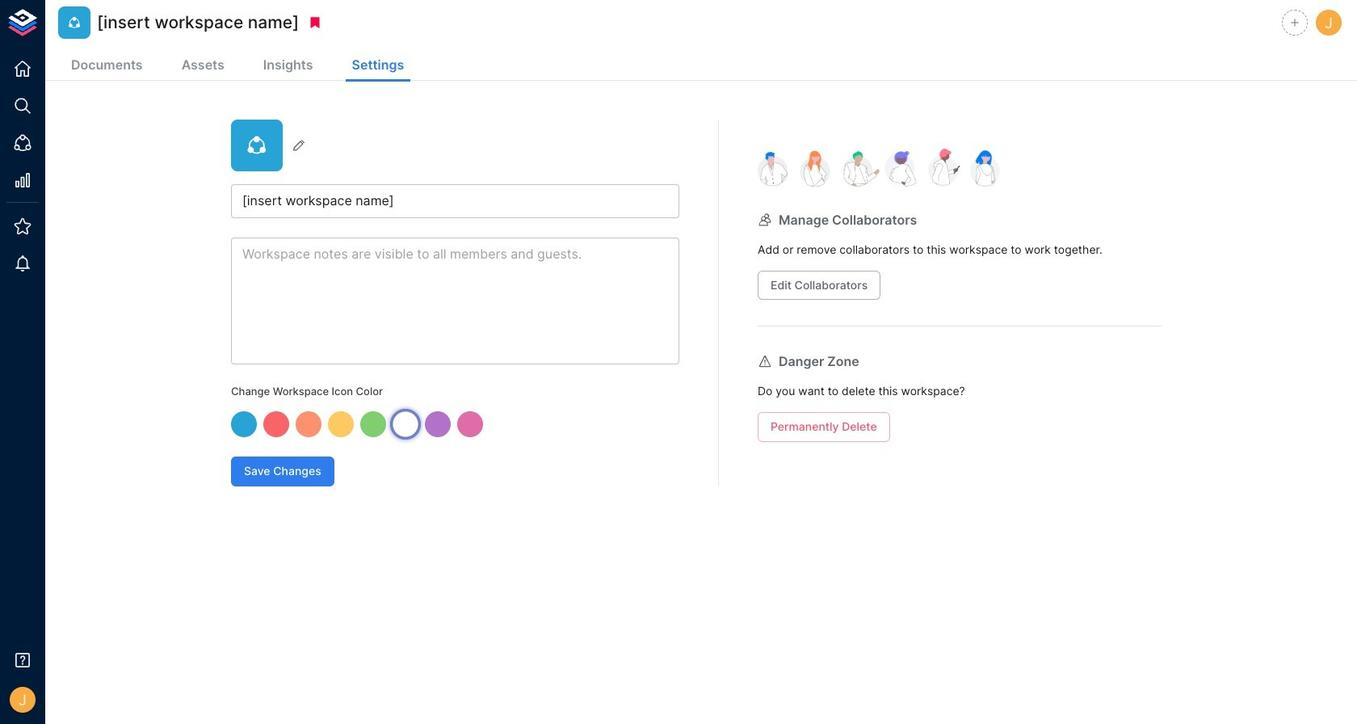 Task type: describe. For each thing, give the bounding box(es) containing it.
Workspace Name text field
[[231, 184, 680, 218]]

remove bookmark image
[[308, 15, 322, 30]]

Workspace notes are visible to all members and guests. text field
[[231, 238, 680, 364]]



Task type: vqa. For each thing, say whether or not it's contained in the screenshot.
Search Workspaces... TEXT FIELD
no



